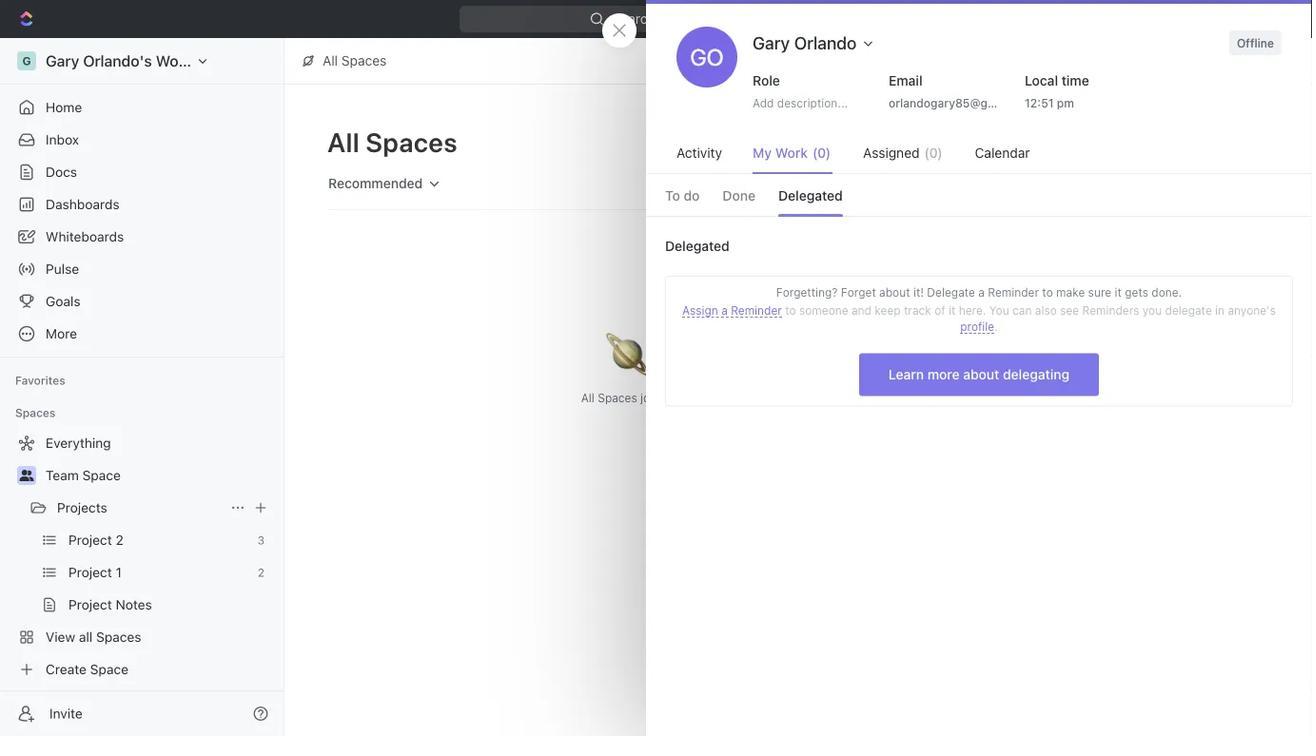 Task type: describe. For each thing, give the bounding box(es) containing it.
search...
[[613, 11, 667, 27]]

delegated button
[[779, 176, 843, 216]]

to do
[[665, 188, 700, 204]]

more
[[928, 367, 960, 383]]

view
[[46, 630, 75, 645]]

whiteboards
[[46, 229, 124, 245]]

assign
[[682, 304, 718, 317]]

0 vertical spatial 2
[[116, 532, 124, 548]]

1 horizontal spatial team space
[[1018, 209, 1095, 225]]

sure
[[1088, 286, 1112, 299]]

here.
[[959, 304, 986, 317]]

space down view all spaces on the left
[[90, 662, 128, 678]]

project 1
[[69, 565, 122, 581]]

all spaces joined
[[581, 391, 673, 404]]

track
[[904, 304, 931, 317]]

joined
[[641, 391, 673, 404]]

all
[[79, 630, 93, 645]]

email orlandogary85@gmail.com
[[889, 73, 1037, 109]]

more
[[46, 326, 77, 342]]

gary for gary orlando's workspace
[[46, 52, 79, 70]]

tree inside sidebar navigation
[[8, 428, 276, 685]]

0 vertical spatial a
[[979, 286, 985, 299]]

whiteboards link
[[8, 222, 276, 252]]

upgrade
[[1079, 11, 1133, 27]]

learn more about delegating link
[[859, 354, 1099, 396]]

done button
[[723, 176, 756, 216]]

in inside forgetting? forget about it! delegate a reminder to make sure it gets done. assign a reminder to someone and keep track of it here. you can also see reminders you delegate in anyone's profile .
[[1215, 304, 1225, 317]]

space inside button
[[877, 135, 915, 150]]

forgetting? forget about it! delegate a reminder to make sure it gets done. assign a reminder to someone and keep track of it here. you can also see reminders you delegate in anyone's profile .
[[682, 286, 1276, 333]]

view all spaces link
[[8, 622, 272, 653]]

visible
[[983, 133, 1034, 154]]

to do button
[[665, 176, 700, 216]]

of
[[935, 304, 946, 317]]

keep
[[875, 304, 901, 317]]

team inside sidebar navigation
[[46, 468, 79, 483]]

gary orlando
[[753, 32, 857, 53]]

goals link
[[8, 286, 276, 317]]

project for project 2
[[69, 532, 112, 548]]

sidebar navigation
[[0, 38, 288, 737]]

view all spaces
[[46, 630, 141, 645]]

learn
[[889, 367, 924, 383]]

dashboards
[[46, 197, 120, 212]]

workspace
[[156, 52, 235, 70]]

gary for gary orlando
[[753, 32, 790, 53]]

delegate
[[1165, 304, 1212, 317]]

docs
[[46, 164, 77, 180]]

activity
[[677, 145, 722, 161]]

.
[[995, 320, 998, 333]]

project 2
[[69, 532, 124, 548]]

team space link
[[46, 461, 272, 491]]

forget
[[841, 286, 876, 299]]

1 vertical spatial it
[[949, 304, 956, 317]]

add description... button
[[745, 91, 871, 114]]

gary orlando's workspace, , element
[[17, 51, 36, 70]]

space up projects
[[82, 468, 121, 483]]

project for project 1
[[69, 565, 112, 581]]

make
[[1056, 286, 1085, 299]]

local time 12:51 pm
[[1025, 73, 1089, 109]]

upgrade link
[[1052, 6, 1143, 32]]

do
[[684, 188, 700, 204]]

delegated inside tab list
[[779, 188, 843, 204]]

gets
[[1125, 286, 1149, 299]]

shown
[[1026, 160, 1060, 173]]

done
[[723, 188, 756, 204]]

role
[[753, 73, 780, 89]]

project 2 link
[[69, 525, 250, 556]]

and
[[852, 304, 872, 317]]

home link
[[8, 92, 276, 123]]

also
[[1035, 304, 1057, 317]]

new button
[[1150, 4, 1216, 34]]

projects link
[[57, 493, 223, 523]]

email
[[889, 73, 923, 89]]

2 vertical spatial all
[[581, 391, 595, 404]]

invite
[[49, 706, 83, 722]]

recommended
[[328, 176, 423, 191]]

about for forget
[[879, 286, 910, 299]]

someone
[[799, 304, 849, 317]]

1 vertical spatial a
[[722, 304, 728, 317]]

1
[[116, 565, 122, 581]]

my work (0)
[[753, 145, 831, 161]]

to
[[665, 188, 680, 204]]

everything link
[[8, 428, 272, 459]]

goals
[[46, 294, 80, 309]]

offline
[[1237, 36, 1274, 49]]

0 vertical spatial team
[[1018, 209, 1052, 225]]

create
[[46, 662, 87, 678]]

home
[[46, 99, 82, 115]]

0 vertical spatial all spaces
[[323, 53, 387, 69]]

g
[[22, 54, 31, 68]]

local
[[1025, 73, 1058, 89]]

anyone's
[[1228, 304, 1276, 317]]



Task type: vqa. For each thing, say whether or not it's contained in the screenshot.
view
yes



Task type: locate. For each thing, give the bounding box(es) containing it.
in left your
[[1064, 160, 1073, 173]]

1 vertical spatial team
[[46, 468, 79, 483]]

1 horizontal spatial reminder
[[988, 286, 1039, 299]]

projects
[[57, 500, 107, 516]]

my
[[753, 145, 772, 161]]

go
[[690, 44, 724, 70]]

you
[[990, 304, 1009, 317]]

1 vertical spatial to
[[785, 304, 796, 317]]

create space link
[[8, 655, 272, 685]]

2 (0) from the left
[[925, 145, 943, 161]]

0 vertical spatial all
[[323, 53, 338, 69]]

1 vertical spatial all spaces
[[327, 126, 458, 158]]

it right of
[[949, 304, 956, 317]]

user group image inside sidebar navigation
[[20, 470, 34, 482]]

new
[[1177, 11, 1205, 27], [846, 135, 874, 150]]

0 horizontal spatial 2
[[116, 532, 124, 548]]

1 horizontal spatial it
[[1115, 286, 1122, 299]]

1 horizontal spatial user group image
[[989, 212, 1001, 222]]

pulse
[[46, 261, 79, 277]]

3
[[257, 534, 265, 547]]

1 vertical spatial about
[[963, 367, 1000, 383]]

1 vertical spatial delegated
[[665, 238, 730, 254]]

team down shown on the right top of page
[[1018, 209, 1052, 225]]

project up view all spaces on the left
[[69, 597, 112, 613]]

assigned (0)
[[863, 145, 943, 161]]

1 (0) from the left
[[813, 145, 831, 161]]

new space button
[[818, 128, 927, 158]]

gary inside sidebar navigation
[[46, 52, 79, 70]]

project 1 link
[[69, 558, 250, 588]]

profile
[[960, 320, 995, 333]]

tree containing everything
[[8, 428, 276, 685]]

everything
[[46, 435, 111, 451]]

see
[[1060, 304, 1079, 317]]

project up 'project 1'
[[69, 532, 112, 548]]

create space
[[46, 662, 128, 678]]

team space up projects
[[46, 468, 121, 483]]

reminders
[[1083, 304, 1140, 317]]

(0) right assigned
[[925, 145, 943, 161]]

0 vertical spatial team space
[[1018, 209, 1095, 225]]

about right more
[[963, 367, 1000, 383]]

left
[[1103, 160, 1121, 173]]

favorites button
[[8, 369, 73, 392]]

delegate
[[927, 286, 975, 299]]

role add description...
[[753, 73, 848, 109]]

to up the also
[[1042, 286, 1053, 299]]

0 horizontal spatial to
[[785, 304, 796, 317]]

team down the everything
[[46, 468, 79, 483]]

0 vertical spatial to
[[1042, 286, 1053, 299]]

space down your
[[1056, 209, 1095, 225]]

gary orlando button
[[745, 27, 884, 59], [745, 27, 884, 59]]

1 vertical spatial 2
[[258, 566, 265, 580]]

reminder up can
[[988, 286, 1039, 299]]

pm
[[1057, 96, 1074, 109]]

can
[[1013, 304, 1032, 317]]

in
[[1064, 160, 1073, 173], [1215, 304, 1225, 317]]

assigned
[[863, 145, 920, 161]]

2
[[116, 532, 124, 548], [258, 566, 265, 580]]

delegated down do
[[665, 238, 730, 254]]

0 horizontal spatial user group image
[[20, 470, 34, 482]]

1 horizontal spatial 2
[[258, 566, 265, 580]]

your
[[1076, 160, 1100, 173]]

team space inside team space link
[[46, 468, 121, 483]]

it
[[1115, 286, 1122, 299], [949, 304, 956, 317]]

dashboards link
[[8, 189, 276, 220]]

assign a reminder link
[[682, 304, 782, 318]]

a
[[979, 286, 985, 299], [722, 304, 728, 317]]

1 vertical spatial project
[[69, 565, 112, 581]]

2 up 1
[[116, 532, 124, 548]]

1 vertical spatial all
[[327, 126, 360, 158]]

a right assign
[[722, 304, 728, 317]]

project left 1
[[69, 565, 112, 581]]

2 down 3
[[258, 566, 265, 580]]

0 vertical spatial reminder
[[988, 286, 1039, 299]]

add
[[753, 96, 774, 109]]

0 vertical spatial project
[[69, 532, 112, 548]]

0 horizontal spatial about
[[879, 286, 910, 299]]

0 horizontal spatial reminder
[[731, 304, 782, 317]]

time
[[1062, 73, 1089, 89]]

in right delegate at the top right of page
[[1215, 304, 1225, 317]]

calendar
[[975, 145, 1030, 161]]

about for more
[[963, 367, 1000, 383]]

user group image
[[989, 212, 1001, 222], [20, 470, 34, 482]]

3 project from the top
[[69, 597, 112, 613]]

a up here.
[[979, 286, 985, 299]]

forgetting?
[[776, 286, 838, 299]]

to down forgetting?
[[785, 304, 796, 317]]

description...
[[777, 96, 848, 109]]

⌘k
[[769, 11, 789, 27]]

space down email
[[877, 135, 915, 150]]

sidebar.
[[1124, 160, 1167, 173]]

inbox
[[46, 132, 79, 148]]

2 vertical spatial project
[[69, 597, 112, 613]]

notes
[[116, 597, 152, 613]]

2 project from the top
[[69, 565, 112, 581]]

new down the description...
[[846, 135, 874, 150]]

work
[[775, 145, 808, 161]]

orlando
[[794, 32, 857, 53]]

orlando's
[[83, 52, 152, 70]]

new for new space
[[846, 135, 874, 150]]

you
[[1143, 304, 1162, 317]]

tree
[[8, 428, 276, 685]]

0 horizontal spatial in
[[1064, 160, 1073, 173]]

learn more about delegating
[[889, 367, 1070, 383]]

1 horizontal spatial new
[[1177, 11, 1205, 27]]

pulse link
[[8, 254, 276, 285]]

1 vertical spatial team space
[[46, 468, 121, 483]]

more button
[[8, 319, 276, 349]]

0 vertical spatial new
[[1177, 11, 1205, 27]]

0 horizontal spatial delegated
[[665, 238, 730, 254]]

0 vertical spatial delegated
[[779, 188, 843, 204]]

new inside button
[[1177, 11, 1205, 27]]

to
[[1042, 286, 1053, 299], [785, 304, 796, 317]]

gary down ⌘k
[[753, 32, 790, 53]]

project notes link
[[69, 590, 272, 621]]

reminder down forgetting?
[[731, 304, 782, 317]]

spaces inside tree
[[96, 630, 141, 645]]

new right upgrade
[[1177, 11, 1205, 27]]

project notes
[[69, 597, 152, 613]]

1 vertical spatial new
[[846, 135, 874, 150]]

0 vertical spatial it
[[1115, 286, 1122, 299]]

it!
[[914, 286, 924, 299]]

1 horizontal spatial (0)
[[925, 145, 943, 161]]

new space
[[846, 135, 915, 150]]

tab list
[[646, 174, 1312, 216]]

0 horizontal spatial a
[[722, 304, 728, 317]]

gary right g
[[46, 52, 79, 70]]

delegated
[[779, 188, 843, 204], [665, 238, 730, 254]]

0 horizontal spatial team
[[46, 468, 79, 483]]

project for project notes
[[69, 597, 112, 613]]

delegating
[[1003, 367, 1070, 383]]

it right sure
[[1115, 286, 1122, 299]]

1 horizontal spatial delegated
[[779, 188, 843, 204]]

1 vertical spatial in
[[1215, 304, 1225, 317]]

0 vertical spatial about
[[879, 286, 910, 299]]

1 vertical spatial reminder
[[731, 304, 782, 317]]

0 horizontal spatial new
[[846, 135, 874, 150]]

1 horizontal spatial in
[[1215, 304, 1225, 317]]

orlandogary85@gmail.com
[[889, 96, 1037, 109]]

spaces
[[342, 53, 387, 69], [366, 126, 458, 158], [1037, 133, 1093, 154], [983, 160, 1023, 173], [598, 391, 637, 404], [15, 406, 56, 420], [96, 630, 141, 645]]

about
[[879, 286, 910, 299], [963, 367, 1000, 383]]

tab list containing to do
[[646, 174, 1312, 216]]

1 horizontal spatial a
[[979, 286, 985, 299]]

all
[[323, 53, 338, 69], [327, 126, 360, 158], [581, 391, 595, 404]]

12:51
[[1025, 96, 1054, 109]]

1 horizontal spatial gary
[[753, 32, 790, 53]]

(0) right the work
[[813, 145, 831, 161]]

team
[[1018, 209, 1052, 225], [46, 468, 79, 483]]

gary orlando's workspace
[[46, 52, 235, 70]]

team space down shown on the right top of page
[[1018, 209, 1095, 225]]

1 horizontal spatial about
[[963, 367, 1000, 383]]

new inside button
[[846, 135, 874, 150]]

1 project from the top
[[69, 532, 112, 548]]

new for new
[[1177, 11, 1205, 27]]

about up keep
[[879, 286, 910, 299]]

1 vertical spatial user group image
[[20, 470, 34, 482]]

about inside forgetting? forget about it! delegate a reminder to make sure it gets done. assign a reminder to someone and keep track of it here. you can also see reminders you delegate in anyone's profile .
[[879, 286, 910, 299]]

0 horizontal spatial (0)
[[813, 145, 831, 161]]

1 horizontal spatial to
[[1042, 286, 1053, 299]]

delegated down my work (0)
[[779, 188, 843, 204]]

0 horizontal spatial team space
[[46, 468, 121, 483]]

0 vertical spatial user group image
[[989, 212, 1001, 222]]

0 horizontal spatial gary
[[46, 52, 79, 70]]

0 horizontal spatial it
[[949, 304, 956, 317]]

in inside visible spaces spaces shown in your left sidebar.
[[1064, 160, 1073, 173]]

1 horizontal spatial team
[[1018, 209, 1052, 225]]

0 vertical spatial in
[[1064, 160, 1073, 173]]

inbox link
[[8, 125, 276, 155]]



